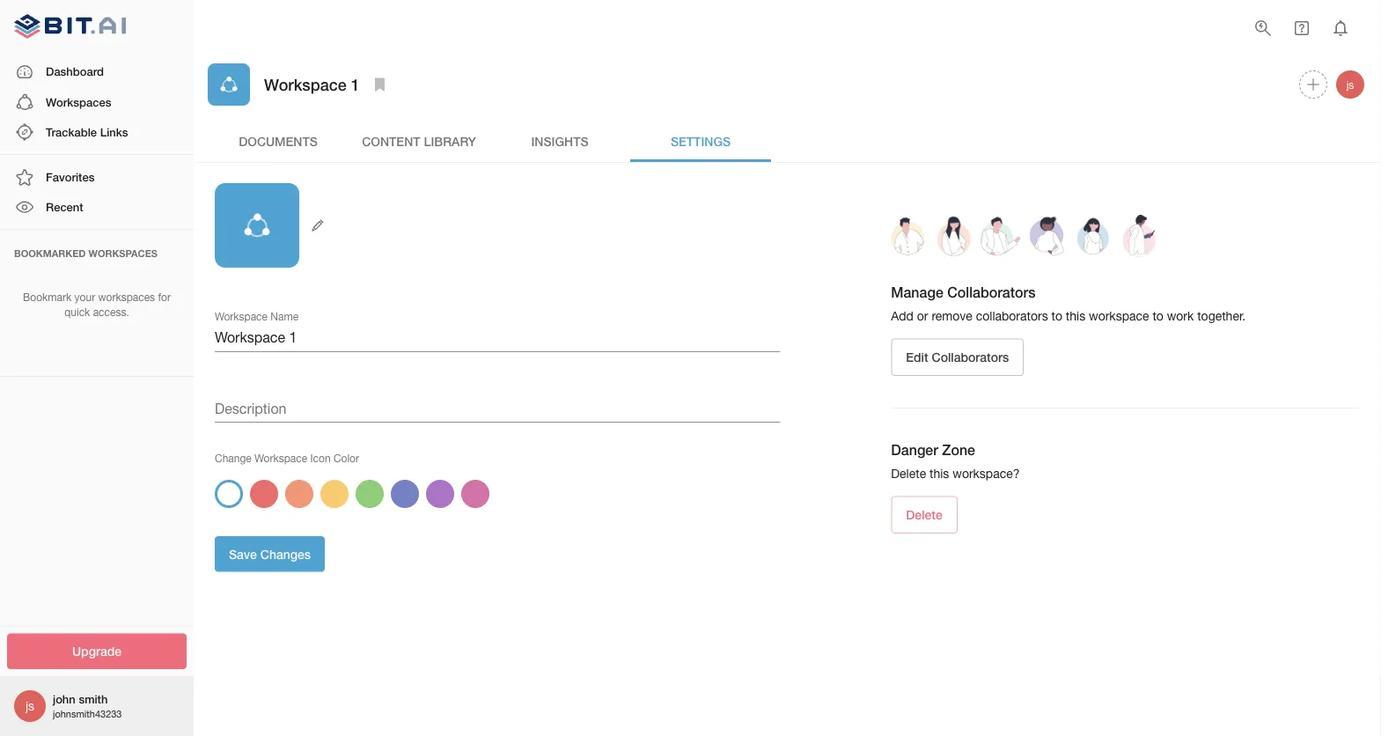 Task type: locate. For each thing, give the bounding box(es) containing it.
1 vertical spatial collaborators
[[932, 350, 1009, 365]]

js inside button
[[1347, 78, 1355, 91]]

1 vertical spatial delete
[[906, 508, 943, 522]]

john smith johnsmith43233
[[53, 692, 122, 720]]

workspace name
[[215, 310, 299, 323]]

delete
[[891, 466, 927, 481], [906, 508, 943, 522]]

content library link
[[349, 120, 490, 162]]

workspace left the icon
[[255, 452, 307, 464]]

this
[[1066, 309, 1086, 323], [930, 466, 950, 481]]

save changes button
[[215, 536, 325, 572]]

trackable links button
[[0, 117, 194, 147]]

collaborators down remove
[[932, 350, 1009, 365]]

1 horizontal spatial this
[[1066, 309, 1086, 323]]

access.
[[93, 306, 129, 318]]

collaborators inside manage collaborators add or remove collaborators to this workspace to work together.
[[948, 284, 1036, 301]]

collaborators up the collaborators
[[948, 284, 1036, 301]]

quick
[[64, 306, 90, 318]]

0 vertical spatial delete
[[891, 466, 927, 481]]

favorites
[[46, 170, 95, 184]]

edit collaborators
[[906, 350, 1009, 365]]

this down zone
[[930, 466, 950, 481]]

edit
[[906, 350, 929, 365]]

change workspace icon color
[[215, 452, 359, 464]]

delete inside danger zone delete this workspace?
[[891, 466, 927, 481]]

workspace for workspace 1
[[264, 75, 347, 94]]

workspaces
[[89, 248, 158, 259]]

collaborators for edit
[[932, 350, 1009, 365]]

0 horizontal spatial this
[[930, 466, 950, 481]]

to
[[1052, 309, 1063, 323], [1153, 309, 1164, 323]]

0 vertical spatial this
[[1066, 309, 1086, 323]]

0 horizontal spatial to
[[1052, 309, 1063, 323]]

js
[[1347, 78, 1355, 91], [25, 699, 34, 713]]

0 vertical spatial js
[[1347, 78, 1355, 91]]

johnsmith43233
[[53, 708, 122, 720]]

1 vertical spatial this
[[930, 466, 950, 481]]

workspace 1
[[264, 75, 360, 94]]

favorites button
[[0, 162, 194, 192]]

for
[[158, 291, 171, 303]]

changes
[[260, 547, 311, 561]]

work
[[1167, 309, 1194, 323]]

to left work
[[1153, 309, 1164, 323]]

collaborators inside button
[[932, 350, 1009, 365]]

0 vertical spatial collaborators
[[948, 284, 1036, 301]]

dashboard
[[46, 65, 104, 78]]

workspace for workspace name
[[215, 310, 268, 323]]

delete down danger zone delete this workspace?
[[906, 508, 943, 522]]

1 horizontal spatial js
[[1347, 78, 1355, 91]]

collaborators
[[976, 309, 1049, 323]]

1 vertical spatial js
[[25, 699, 34, 713]]

workspace left "1"
[[264, 75, 347, 94]]

insights
[[531, 134, 589, 148]]

zone
[[943, 442, 976, 458]]

workspace
[[1089, 309, 1150, 323]]

dashboard button
[[0, 57, 194, 87]]

delete down the danger
[[891, 466, 927, 481]]

workspace left name
[[215, 310, 268, 323]]

john
[[53, 692, 76, 706]]

delete inside delete button
[[906, 508, 943, 522]]

to right the collaborators
[[1052, 309, 1063, 323]]

0 vertical spatial workspace
[[264, 75, 347, 94]]

this inside danger zone delete this workspace?
[[930, 466, 950, 481]]

workspaces
[[46, 95, 111, 109]]

1 horizontal spatial to
[[1153, 309, 1164, 323]]

color
[[334, 452, 359, 464]]

recent button
[[0, 192, 194, 222]]

this left workspace
[[1066, 309, 1086, 323]]

upgrade button
[[7, 634, 187, 669]]

0 horizontal spatial js
[[25, 699, 34, 713]]

1 vertical spatial workspace
[[215, 310, 268, 323]]

tab list
[[208, 120, 1368, 162]]

collaborators
[[948, 284, 1036, 301], [932, 350, 1009, 365]]

workspace
[[264, 75, 347, 94], [215, 310, 268, 323], [255, 452, 307, 464]]

save changes
[[229, 547, 311, 561]]

save
[[229, 547, 257, 561]]



Task type: describe. For each thing, give the bounding box(es) containing it.
trackable
[[46, 125, 97, 139]]

bookmarked
[[14, 248, 86, 259]]

library
[[424, 134, 476, 148]]

manage collaborators add or remove collaborators to this workspace to work together.
[[891, 284, 1246, 323]]

delete button
[[891, 496, 958, 534]]

1
[[351, 75, 360, 94]]

insights link
[[490, 120, 631, 162]]

documents link
[[208, 120, 349, 162]]

settings link
[[631, 120, 771, 162]]

Workspace Name text field
[[215, 324, 781, 352]]

content library
[[362, 134, 476, 148]]

1 to from the left
[[1052, 309, 1063, 323]]

icon
[[310, 452, 331, 464]]

this inside manage collaborators add or remove collaborators to this workspace to work together.
[[1066, 309, 1086, 323]]

workspace?
[[953, 466, 1020, 481]]

collaborators for manage
[[948, 284, 1036, 301]]

smith
[[79, 692, 108, 706]]

Workspace Description text field
[[215, 395, 781, 423]]

tab list containing documents
[[208, 120, 1368, 162]]

bookmark
[[23, 291, 72, 303]]

workspaces button
[[0, 87, 194, 117]]

trackable links
[[46, 125, 128, 139]]

edit collaborators button
[[891, 339, 1024, 376]]

2 vertical spatial workspace
[[255, 452, 307, 464]]

danger zone delete this workspace?
[[891, 442, 1020, 481]]

remove
[[932, 309, 973, 323]]

bookmarked workspaces
[[14, 248, 158, 259]]

or
[[917, 309, 929, 323]]

2 to from the left
[[1153, 309, 1164, 323]]

links
[[100, 125, 128, 139]]

manage
[[891, 284, 944, 301]]

recent
[[46, 200, 83, 214]]

together.
[[1198, 309, 1246, 323]]

workspaces
[[98, 291, 155, 303]]

name
[[271, 310, 299, 323]]

change
[[215, 452, 252, 464]]

bookmark image
[[370, 74, 391, 95]]

content
[[362, 134, 421, 148]]

js button
[[1334, 68, 1368, 101]]

upgrade
[[72, 644, 122, 659]]

your
[[74, 291, 95, 303]]

settings
[[671, 134, 731, 148]]

add
[[891, 309, 914, 323]]

bookmark your workspaces for quick access.
[[23, 291, 171, 318]]

documents
[[239, 134, 318, 148]]

danger
[[891, 442, 939, 458]]



Task type: vqa. For each thing, say whether or not it's contained in the screenshot.
john
yes



